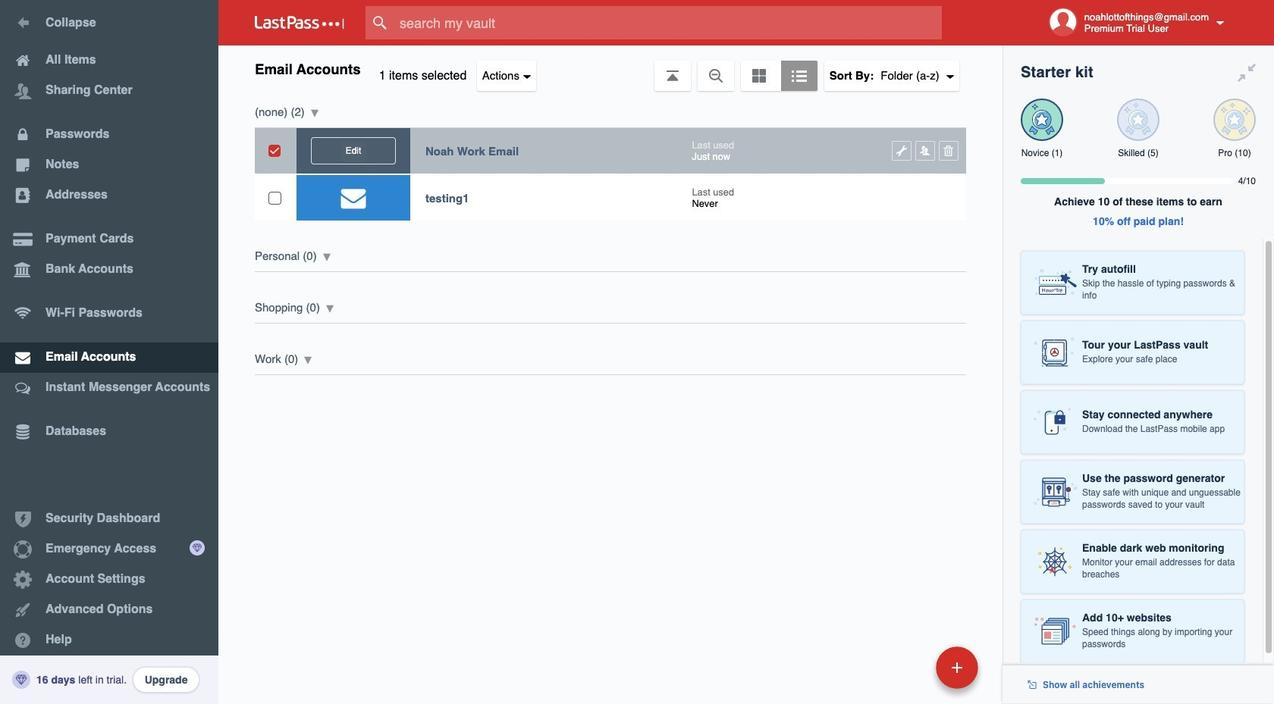 Task type: describe. For each thing, give the bounding box(es) containing it.
vault options navigation
[[219, 46, 1003, 91]]

Search search field
[[366, 6, 972, 39]]

new item navigation
[[832, 643, 988, 705]]



Task type: locate. For each thing, give the bounding box(es) containing it.
new item element
[[832, 646, 984, 690]]

main navigation navigation
[[0, 0, 219, 705]]

search my vault text field
[[366, 6, 972, 39]]

lastpass image
[[255, 16, 344, 30]]



